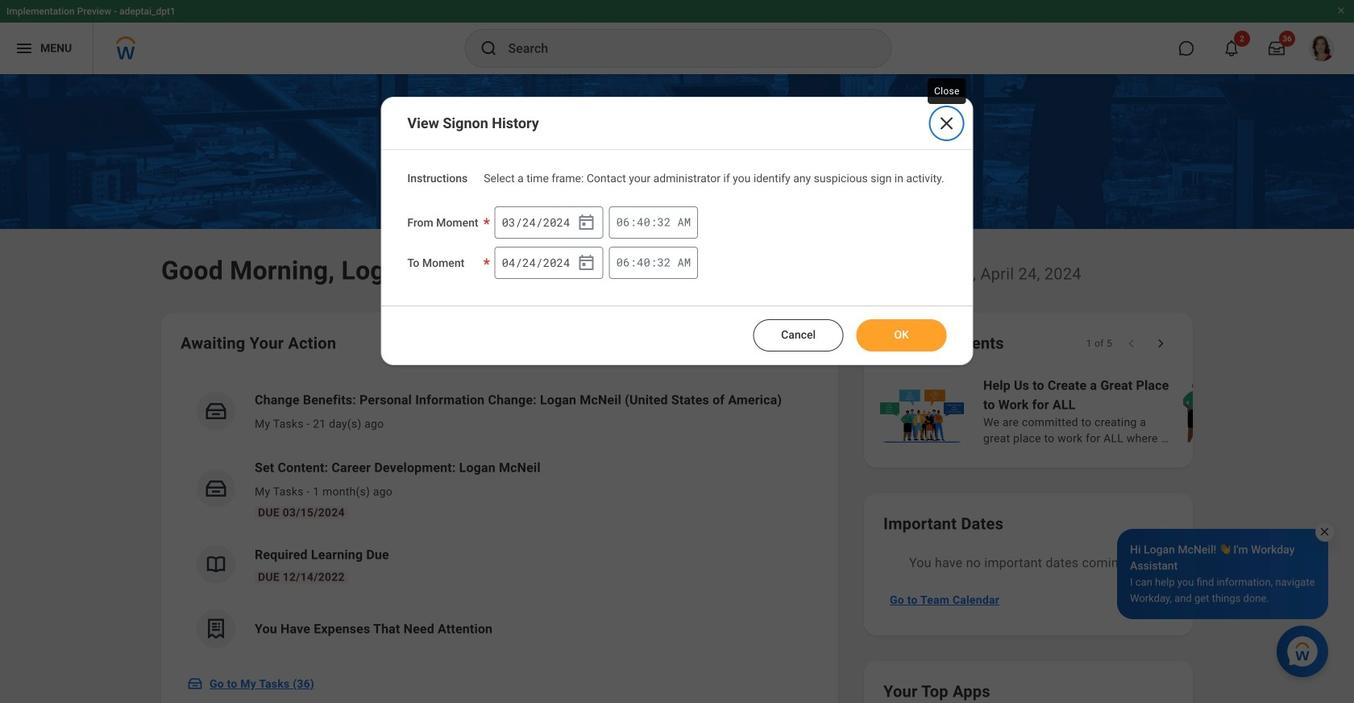 Task type: vqa. For each thing, say whether or not it's contained in the screenshot.
minute spin button
yes



Task type: locate. For each thing, give the bounding box(es) containing it.
group up calendar image
[[495, 206, 604, 239]]

group down calendar icon
[[495, 247, 604, 279]]

1 before or after midday spin button from the top
[[678, 214, 691, 229]]

hour spin button right calendar image
[[617, 255, 630, 269]]

tooltip
[[925, 75, 970, 107]]

2 second spin button from the top
[[658, 255, 671, 269]]

chevron right small image
[[1153, 335, 1169, 352]]

1 horizontal spatial inbox image
[[204, 399, 228, 423]]

0 vertical spatial group
[[495, 206, 604, 239]]

hour spin button for 2nd group from the top
[[617, 255, 630, 269]]

1 horizontal spatial x image
[[1319, 526, 1331, 538]]

second spin button right calendar icon
[[658, 215, 671, 229]]

1 minute spin button from the top
[[637, 215, 651, 229]]

hour spin button right calendar icon
[[617, 215, 630, 229]]

1 vertical spatial minute spin button
[[637, 255, 651, 269]]

0 vertical spatial minute spin button
[[637, 215, 651, 229]]

1 vertical spatial second spin button
[[658, 255, 671, 269]]

0 horizontal spatial x image
[[938, 114, 957, 133]]

banner
[[0, 0, 1355, 74]]

book open image
[[204, 552, 228, 577]]

list
[[877, 374, 1355, 448], [181, 377, 819, 661]]

minute spin button right calendar image
[[637, 255, 651, 269]]

inbox image
[[204, 399, 228, 423], [187, 676, 203, 692]]

1 second spin button from the top
[[658, 215, 671, 229]]

hour spin button
[[617, 215, 630, 229], [617, 255, 630, 269]]

minute spin button
[[637, 215, 651, 229], [637, 255, 651, 269]]

x image
[[938, 114, 957, 133], [1319, 526, 1331, 538]]

second spin button for 2nd group from the top
[[658, 255, 671, 269]]

1 vertical spatial x image
[[1319, 526, 1331, 538]]

status
[[1087, 337, 1113, 350]]

1 hour spin button from the top
[[617, 215, 630, 229]]

2 minute spin button from the top
[[637, 255, 651, 269]]

0 vertical spatial second spin button
[[658, 215, 671, 229]]

second spin button right calendar image
[[658, 255, 671, 269]]

group
[[495, 206, 604, 239], [495, 247, 604, 279]]

0 vertical spatial hour spin button
[[617, 215, 630, 229]]

1 vertical spatial before or after midday spin button
[[678, 255, 691, 270]]

2 hour spin button from the top
[[617, 255, 630, 269]]

before or after midday spin button
[[678, 214, 691, 229], [678, 255, 691, 270]]

dialog
[[381, 97, 974, 365]]

1 horizontal spatial list
[[877, 374, 1355, 448]]

0 vertical spatial before or after midday spin button
[[678, 214, 691, 229]]

2 before or after midday spin button from the top
[[678, 255, 691, 270]]

second spin button
[[658, 215, 671, 229], [658, 255, 671, 269]]

1 vertical spatial hour spin button
[[617, 255, 630, 269]]

1 vertical spatial inbox image
[[187, 676, 203, 692]]

before or after midday spin button for 2nd group from the top "second" spin button
[[678, 255, 691, 270]]

main content
[[0, 74, 1355, 703]]

1 vertical spatial group
[[495, 247, 604, 279]]

inbox large image
[[1269, 40, 1285, 56]]

minute spin button right calendar icon
[[637, 215, 651, 229]]



Task type: describe. For each thing, give the bounding box(es) containing it.
profile logan mcneil element
[[1300, 31, 1345, 66]]

minute spin button for hour 'spin button' corresponding to 2nd group from the top
[[637, 255, 651, 269]]

inbox image
[[204, 477, 228, 501]]

0 horizontal spatial list
[[181, 377, 819, 661]]

0 vertical spatial inbox image
[[204, 399, 228, 423]]

1 group from the top
[[495, 206, 604, 239]]

2 group from the top
[[495, 247, 604, 279]]

minute spin button for 2nd group from the bottom hour 'spin button'
[[637, 215, 651, 229]]

before or after midday spin button for 2nd group from the bottom's "second" spin button
[[678, 214, 691, 229]]

0 horizontal spatial inbox image
[[187, 676, 203, 692]]

close environment banner image
[[1337, 6, 1347, 15]]

chevron left small image
[[1124, 335, 1140, 352]]

notifications large image
[[1224, 40, 1240, 56]]

hour spin button for 2nd group from the bottom
[[617, 215, 630, 229]]

calendar image
[[577, 213, 596, 232]]

second spin button for 2nd group from the bottom
[[658, 215, 671, 229]]

dashboard expenses image
[[204, 617, 228, 641]]

0 vertical spatial x image
[[938, 114, 957, 133]]

search image
[[479, 39, 499, 58]]

calendar image
[[577, 253, 596, 272]]



